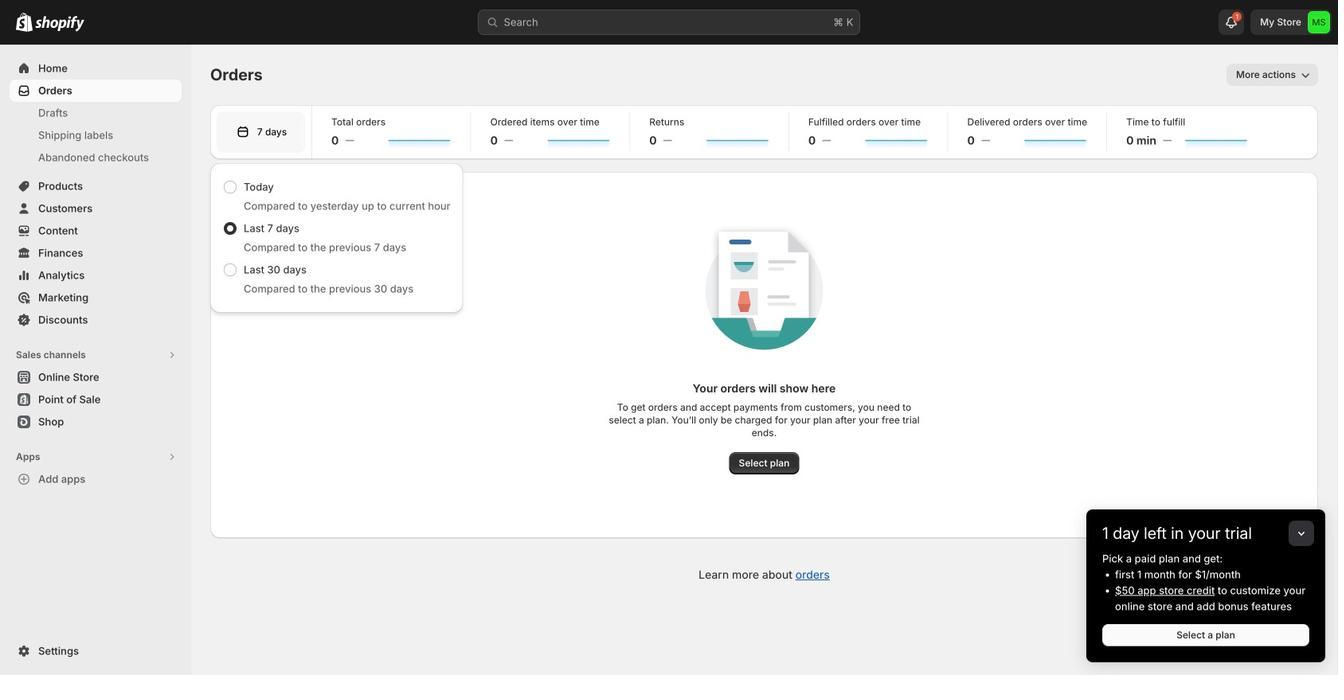 Task type: locate. For each thing, give the bounding box(es) containing it.
shopify image
[[35, 16, 84, 32]]



Task type: describe. For each thing, give the bounding box(es) containing it.
my store image
[[1308, 11, 1330, 33]]

shopify image
[[16, 13, 33, 32]]



Task type: vqa. For each thing, say whether or not it's contained in the screenshot.
My Store icon
yes



